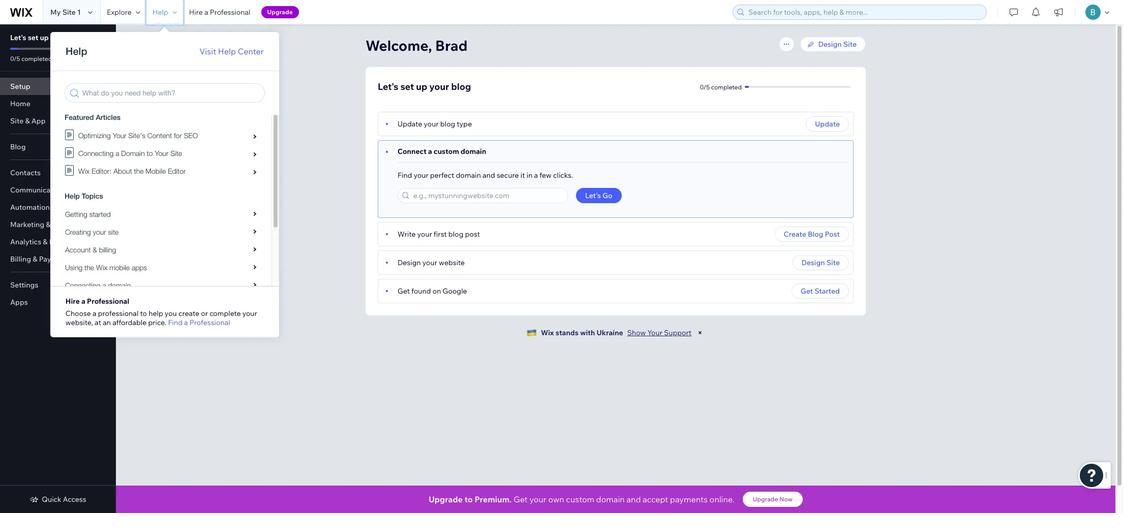 Task type: describe. For each thing, give the bounding box(es) containing it.
home link
[[0, 95, 116, 112]]

choose
[[66, 309, 91, 318]]

get for get started
[[801, 287, 813, 296]]

started
[[815, 287, 840, 296]]

0/5 completed inside sidebar element
[[10, 55, 52, 63]]

create
[[784, 230, 807, 239]]

analytics & reports
[[10, 238, 76, 247]]

clicks.
[[553, 171, 573, 180]]

an
[[103, 318, 111, 328]]

find a professional
[[168, 318, 230, 328]]

your
[[648, 329, 663, 338]]

update for update
[[815, 120, 840, 129]]

& for site
[[25, 116, 30, 126]]

price.
[[148, 318, 166, 328]]

0 horizontal spatial hire
[[66, 297, 80, 306]]

upgrade now
[[753, 496, 793, 504]]

found
[[412, 287, 431, 296]]

1 horizontal spatial get
[[514, 495, 528, 505]]

home
[[10, 99, 30, 108]]

a up choose
[[81, 297, 85, 306]]

upgrade now button
[[743, 492, 803, 508]]

secure
[[497, 171, 519, 180]]

1 vertical spatial professional
[[87, 297, 129, 306]]

with
[[580, 329, 595, 338]]

update button
[[806, 116, 849, 132]]

show
[[628, 329, 646, 338]]

upgrade button
[[261, 6, 299, 18]]

post
[[825, 230, 840, 239]]

update for update your blog type
[[398, 120, 422, 129]]

communications button
[[0, 182, 116, 199]]

few
[[540, 171, 552, 180]]

quick
[[42, 495, 61, 505]]

at
[[95, 318, 101, 328]]

domain for custom
[[461, 147, 486, 156]]

center
[[238, 46, 264, 56]]

0/5 inside sidebar element
[[10, 55, 20, 63]]

google
[[443, 287, 467, 296]]

online.
[[710, 495, 735, 505]]

a right connect
[[428, 147, 432, 156]]

1 horizontal spatial completed
[[712, 83, 742, 91]]

get for get found on google
[[398, 287, 410, 296]]

blog left type
[[440, 120, 455, 129]]

1 horizontal spatial custom
[[566, 495, 595, 505]]

& for marketing
[[46, 220, 51, 229]]

professional
[[98, 309, 139, 318]]

billing & payments button
[[0, 251, 116, 268]]

ukraine
[[597, 329, 623, 338]]

design site inside "design site" link
[[819, 40, 857, 49]]

professional for 'hire a professional' link
[[210, 8, 251, 17]]

support
[[664, 329, 692, 338]]

contacts
[[10, 168, 41, 178]]

welcome, brad
[[366, 37, 468, 54]]

let's set up your blog inside sidebar element
[[10, 33, 83, 42]]

professional for find a professional link
[[190, 318, 230, 328]]

a right in
[[534, 171, 538, 180]]

analytics
[[10, 238, 41, 247]]

site & app
[[10, 116, 46, 126]]

wix
[[541, 329, 554, 338]]

upgrade for upgrade now
[[753, 496, 778, 504]]

find a professional link
[[168, 318, 230, 328]]

help inside "link"
[[218, 46, 236, 56]]

apps
[[10, 298, 28, 307]]

accept
[[643, 495, 669, 505]]

blog right first
[[449, 230, 464, 239]]

setup link
[[0, 78, 116, 95]]

0 horizontal spatial custom
[[434, 147, 459, 156]]

blog button
[[0, 138, 116, 156]]

let's go
[[585, 191, 613, 200]]

app
[[31, 116, 46, 126]]

automations
[[10, 203, 53, 212]]

blog up type
[[451, 81, 471, 93]]

site inside button
[[827, 258, 840, 268]]

write
[[398, 230, 416, 239]]

let's go button
[[576, 188, 622, 203]]

upgrade for upgrade to premium. get your own custom domain and accept payments online.
[[429, 495, 463, 505]]

blog inside sidebar element
[[67, 33, 83, 42]]

to inside "choose a professional to help you create or complete your website, at an affordable price."
[[140, 309, 147, 318]]

1 horizontal spatial 0/5 completed
[[700, 83, 742, 91]]

premium.
[[475, 495, 512, 505]]

perfect
[[430, 171, 455, 180]]

write your first blog post
[[398, 230, 480, 239]]

0 horizontal spatial hire a professional
[[66, 297, 129, 306]]

design inside button
[[802, 258, 825, 268]]

site & app button
[[0, 112, 116, 130]]

first
[[434, 230, 447, 239]]

get started
[[801, 287, 840, 296]]

payments
[[39, 255, 72, 264]]

a inside "choose a professional to help you create or complete your website, at an affordable price."
[[93, 309, 96, 318]]

your left perfect
[[414, 171, 429, 180]]

2 vertical spatial domain
[[596, 495, 625, 505]]

get started button
[[792, 284, 849, 299]]

my site 1
[[50, 8, 81, 17]]

my
[[50, 8, 61, 17]]

visit
[[200, 46, 216, 56]]

website,
[[66, 318, 93, 328]]

your left own
[[530, 495, 547, 505]]

apps button
[[0, 294, 116, 311]]

quick access
[[42, 495, 86, 505]]

Search for tools, apps, help & more... field
[[746, 5, 984, 19]]

up inside sidebar element
[[40, 33, 49, 42]]

1 horizontal spatial 0/5
[[700, 83, 710, 91]]

sidebar element
[[0, 24, 116, 514]]



Task type: vqa. For each thing, say whether or not it's contained in the screenshot.
Brad
yes



Task type: locate. For each thing, give the bounding box(es) containing it.
your
[[50, 33, 66, 42], [430, 81, 449, 93], [424, 120, 439, 129], [414, 171, 429, 180], [417, 230, 432, 239], [423, 258, 437, 268], [242, 309, 257, 318], [530, 495, 547, 505]]

update inside button
[[815, 120, 840, 129]]

& left app
[[25, 116, 30, 126]]

let's set up your blog down my
[[10, 33, 83, 42]]

1 vertical spatial let's
[[378, 81, 399, 93]]

1 vertical spatial 0/5
[[700, 83, 710, 91]]

0 vertical spatial let's
[[10, 33, 26, 42]]

let's
[[10, 33, 26, 42], [378, 81, 399, 93], [585, 191, 601, 200]]

find for find your perfect domain and secure it in a few clicks.
[[398, 171, 412, 180]]

visit help center link
[[200, 45, 264, 57]]

design down "create blog post" button
[[802, 258, 825, 268]]

get inside button
[[801, 287, 813, 296]]

1 horizontal spatial and
[[627, 495, 641, 505]]

show your support button
[[628, 329, 692, 338]]

e.g., mystunningwebsite.com field
[[411, 189, 565, 203]]

design site
[[819, 40, 857, 49], [802, 258, 840, 268]]

post
[[465, 230, 480, 239]]

choose a professional to help you create or complete your website, at an affordable price.
[[66, 309, 257, 328]]

& for analytics
[[43, 238, 48, 247]]

type
[[457, 120, 472, 129]]

up up the setup link
[[40, 33, 49, 42]]

domain left accept
[[596, 495, 625, 505]]

1 horizontal spatial hire a professional
[[189, 8, 251, 17]]

site down post
[[827, 258, 840, 268]]

& for billing
[[33, 255, 37, 264]]

seo
[[52, 220, 67, 229]]

0 vertical spatial 0/5
[[10, 55, 20, 63]]

contacts button
[[0, 164, 116, 182]]

find
[[398, 171, 412, 180], [168, 318, 183, 328]]

upgrade for upgrade
[[267, 8, 293, 16]]

and left secure
[[483, 171, 495, 180]]

billing & payments
[[10, 255, 72, 264]]

professional
[[210, 8, 251, 17], [87, 297, 129, 306], [190, 318, 230, 328]]

help right visit
[[218, 46, 236, 56]]

0 vertical spatial design site
[[819, 40, 857, 49]]

help button
[[146, 0, 183, 24]]

0 vertical spatial to
[[140, 309, 147, 318]]

0 vertical spatial find
[[398, 171, 412, 180]]

& left reports
[[43, 238, 48, 247]]

domain up find your perfect domain and secure it in a few clicks. at top
[[461, 147, 486, 156]]

0 horizontal spatial and
[[483, 171, 495, 180]]

0 vertical spatial 0/5 completed
[[10, 55, 52, 63]]

payments
[[670, 495, 708, 505]]

domain right perfect
[[456, 171, 481, 180]]

visit help center
[[200, 46, 264, 56]]

1 horizontal spatial upgrade
[[429, 495, 463, 505]]

get left the found
[[398, 287, 410, 296]]

1 horizontal spatial let's set up your blog
[[378, 81, 471, 93]]

connect a custom domain
[[398, 147, 486, 156]]

0 vertical spatial blog
[[10, 142, 26, 152]]

1 vertical spatial find
[[168, 318, 183, 328]]

0 vertical spatial custom
[[434, 147, 459, 156]]

1 vertical spatial up
[[416, 81, 428, 93]]

& inside billing & payments dropdown button
[[33, 255, 37, 264]]

2 vertical spatial let's
[[585, 191, 601, 200]]

let's inside 'button'
[[585, 191, 601, 200]]

go
[[603, 191, 613, 200]]

design site up "get started"
[[802, 258, 840, 268]]

1 horizontal spatial help
[[218, 46, 236, 56]]

let's inside sidebar element
[[10, 33, 26, 42]]

domain for perfect
[[456, 171, 481, 180]]

hire inside 'hire a professional' link
[[189, 8, 203, 17]]

1 vertical spatial completed
[[712, 83, 742, 91]]

1 horizontal spatial up
[[416, 81, 428, 93]]

set down welcome,
[[401, 81, 414, 93]]

1 vertical spatial let's set up your blog
[[378, 81, 471, 93]]

up
[[40, 33, 49, 42], [416, 81, 428, 93]]

& inside marketing & seo popup button
[[46, 220, 51, 229]]

2 horizontal spatial get
[[801, 287, 813, 296]]

& left seo
[[46, 220, 51, 229]]

in
[[527, 171, 533, 180]]

let's left go
[[585, 191, 601, 200]]

1
[[77, 8, 81, 17]]

setup
[[10, 82, 30, 91]]

custom
[[434, 147, 459, 156], [566, 495, 595, 505]]

and
[[483, 171, 495, 180], [627, 495, 641, 505]]

set inside sidebar element
[[28, 33, 38, 42]]

your up connect a custom domain
[[424, 120, 439, 129]]

design site down search for tools, apps, help & more... field on the top of page
[[819, 40, 857, 49]]

upgrade inside button
[[267, 8, 293, 16]]

site down home
[[10, 116, 24, 126]]

custom up perfect
[[434, 147, 459, 156]]

domain
[[461, 147, 486, 156], [456, 171, 481, 180], [596, 495, 625, 505]]

communications
[[10, 186, 67, 195]]

0 horizontal spatial 0/5 completed
[[10, 55, 52, 63]]

you
[[165, 309, 177, 318]]

blog inside popup button
[[10, 142, 26, 152]]

set up setup
[[28, 33, 38, 42]]

hire a professional link
[[183, 0, 257, 24]]

get left started
[[801, 287, 813, 296]]

& right billing
[[33, 255, 37, 264]]

0 horizontal spatial help
[[153, 8, 168, 17]]

blog up contacts
[[10, 142, 26, 152]]

find for find a professional
[[168, 318, 183, 328]]

upgrade inside button
[[753, 496, 778, 504]]

1 vertical spatial help
[[218, 46, 236, 56]]

0 vertical spatial domain
[[461, 147, 486, 156]]

1 vertical spatial custom
[[566, 495, 595, 505]]

your right "complete"
[[242, 309, 257, 318]]

a right you
[[184, 318, 188, 328]]

stands
[[556, 329, 579, 338]]

reports
[[49, 238, 76, 247]]

marketing
[[10, 220, 44, 229]]

site down search for tools, apps, help & more... field on the top of page
[[844, 40, 857, 49]]

create blog post button
[[775, 227, 849, 242]]

2 horizontal spatial let's
[[585, 191, 601, 200]]

site left the 1
[[62, 8, 76, 17]]

your left first
[[417, 230, 432, 239]]

your inside sidebar element
[[50, 33, 66, 42]]

0 horizontal spatial up
[[40, 33, 49, 42]]

settings
[[10, 281, 38, 290]]

design down write
[[398, 258, 421, 268]]

affordable
[[112, 318, 147, 328]]

1 vertical spatial set
[[401, 81, 414, 93]]

1 vertical spatial hire
[[66, 297, 80, 306]]

0 horizontal spatial to
[[140, 309, 147, 318]]

site inside dropdown button
[[10, 116, 24, 126]]

help inside button
[[153, 8, 168, 17]]

on
[[433, 287, 441, 296]]

and left accept
[[627, 495, 641, 505]]

upgrade to premium. get your own custom domain and accept payments online.
[[429, 495, 735, 505]]

2 vertical spatial professional
[[190, 318, 230, 328]]

your inside "choose a professional to help you create or complete your website, at an affordable price."
[[242, 309, 257, 318]]

let's down welcome,
[[378, 81, 399, 93]]

1 vertical spatial blog
[[808, 230, 824, 239]]

blog
[[67, 33, 83, 42], [451, 81, 471, 93], [440, 120, 455, 129], [449, 230, 464, 239]]

billing
[[10, 255, 31, 264]]

1 horizontal spatial find
[[398, 171, 412, 180]]

design down search for tools, apps, help & more... field on the top of page
[[819, 40, 842, 49]]

now
[[780, 496, 793, 504]]

connect
[[398, 147, 427, 156]]

get right premium.
[[514, 495, 528, 505]]

1 horizontal spatial update
[[815, 120, 840, 129]]

settings link
[[0, 277, 116, 294]]

brad
[[435, 37, 468, 54]]

design site button
[[793, 255, 849, 271]]

marketing & seo
[[10, 220, 67, 229]]

1 vertical spatial 0/5 completed
[[700, 83, 742, 91]]

access
[[63, 495, 86, 505]]

wix stands with ukraine show your support
[[541, 329, 692, 338]]

a up visit
[[204, 8, 208, 17]]

your up update your blog type at left
[[430, 81, 449, 93]]

0 horizontal spatial completed
[[21, 55, 52, 63]]

completed inside sidebar element
[[21, 55, 52, 63]]

blog inside button
[[808, 230, 824, 239]]

let's set up your blog up update your blog type at left
[[378, 81, 471, 93]]

0 vertical spatial up
[[40, 33, 49, 42]]

a
[[204, 8, 208, 17], [428, 147, 432, 156], [534, 171, 538, 180], [81, 297, 85, 306], [93, 309, 96, 318], [184, 318, 188, 328]]

0 horizontal spatial get
[[398, 287, 410, 296]]

1 horizontal spatial set
[[401, 81, 414, 93]]

blog
[[10, 142, 26, 152], [808, 230, 824, 239]]

quick access button
[[30, 495, 86, 505]]

0 horizontal spatial update
[[398, 120, 422, 129]]

1 vertical spatial and
[[627, 495, 641, 505]]

set
[[28, 33, 38, 42], [401, 81, 414, 93]]

marketing & seo button
[[0, 216, 116, 233]]

1 horizontal spatial blog
[[808, 230, 824, 239]]

custom right own
[[566, 495, 595, 505]]

1 vertical spatial design site
[[802, 258, 840, 268]]

blog down the 1
[[67, 33, 83, 42]]

to
[[140, 309, 147, 318], [465, 495, 473, 505]]

design site inside design site button
[[802, 258, 840, 268]]

0 vertical spatial help
[[153, 8, 168, 17]]

site
[[62, 8, 76, 17], [844, 40, 857, 49], [10, 116, 24, 126], [827, 258, 840, 268]]

welcome,
[[366, 37, 432, 54]]

0 horizontal spatial set
[[28, 33, 38, 42]]

0 horizontal spatial upgrade
[[267, 8, 293, 16]]

1 vertical spatial to
[[465, 495, 473, 505]]

& inside analytics & reports dropdown button
[[43, 238, 48, 247]]

find your perfect domain and secure it in a few clicks.
[[398, 171, 573, 180]]

your left website
[[423, 258, 437, 268]]

blog left post
[[808, 230, 824, 239]]

1 horizontal spatial let's
[[378, 81, 399, 93]]

to left help
[[140, 309, 147, 318]]

hire right help button
[[189, 8, 203, 17]]

let's up setup
[[10, 33, 26, 42]]

0/5 completed
[[10, 55, 52, 63], [700, 83, 742, 91]]

help
[[149, 309, 163, 318]]

0 vertical spatial and
[[483, 171, 495, 180]]

get found on google
[[398, 287, 467, 296]]

find down connect
[[398, 171, 412, 180]]

1 vertical spatial domain
[[456, 171, 481, 180]]

or
[[201, 309, 208, 318]]

hire a professional up at
[[66, 297, 129, 306]]

complete
[[210, 309, 241, 318]]

it
[[521, 171, 525, 180]]

0 vertical spatial set
[[28, 33, 38, 42]]

a left "an"
[[93, 309, 96, 318]]

create
[[178, 309, 199, 318]]

0 vertical spatial let's set up your blog
[[10, 33, 83, 42]]

your down my
[[50, 33, 66, 42]]

analytics & reports button
[[0, 233, 116, 251]]

0 vertical spatial hire
[[189, 8, 203, 17]]

create blog post
[[784, 230, 840, 239]]

hire a professional up visit help center "link"
[[189, 8, 251, 17]]

help right explore
[[153, 8, 168, 17]]

1 horizontal spatial to
[[465, 495, 473, 505]]

1 update from the left
[[398, 120, 422, 129]]

update your blog type
[[398, 120, 472, 129]]

0 vertical spatial completed
[[21, 55, 52, 63]]

0 vertical spatial hire a professional
[[189, 8, 251, 17]]

2 update from the left
[[815, 120, 840, 129]]

0 horizontal spatial blog
[[10, 142, 26, 152]]

professional inside 'hire a professional' link
[[210, 8, 251, 17]]

0 horizontal spatial 0/5
[[10, 55, 20, 63]]

hire up choose
[[66, 297, 80, 306]]

find right price. on the bottom left
[[168, 318, 183, 328]]

& inside site & app dropdown button
[[25, 116, 30, 126]]

2 horizontal spatial upgrade
[[753, 496, 778, 504]]

1 vertical spatial hire a professional
[[66, 297, 129, 306]]

to left premium.
[[465, 495, 473, 505]]

1 horizontal spatial hire
[[189, 8, 203, 17]]

0 horizontal spatial let's
[[10, 33, 26, 42]]

0 horizontal spatial find
[[168, 318, 183, 328]]

up up update your blog type at left
[[416, 81, 428, 93]]

explore
[[107, 8, 132, 17]]

get
[[398, 287, 410, 296], [801, 287, 813, 296], [514, 495, 528, 505]]

0 vertical spatial professional
[[210, 8, 251, 17]]

0 horizontal spatial let's set up your blog
[[10, 33, 83, 42]]

design
[[819, 40, 842, 49], [398, 258, 421, 268], [802, 258, 825, 268]]

design site link
[[800, 37, 866, 52]]



